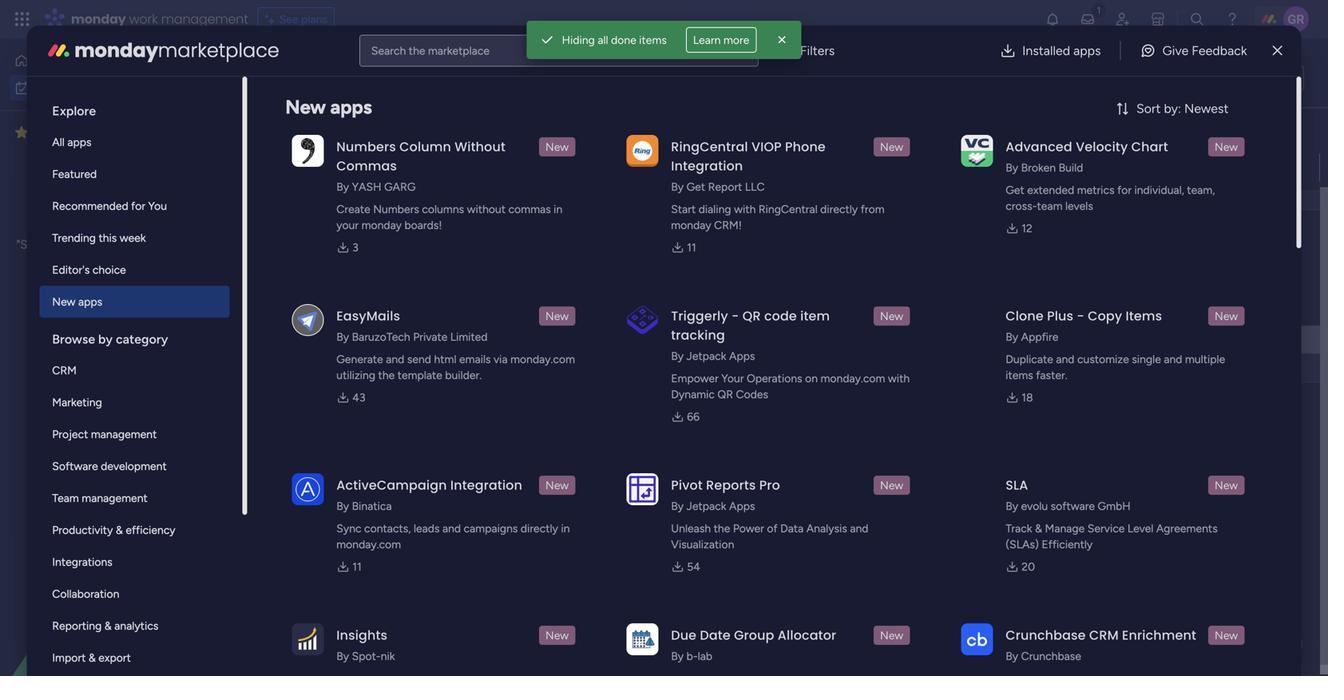 Task type: locate. For each thing, give the bounding box(es) containing it.
new apps option
[[39, 286, 229, 318]]

1 right task
[[283, 161, 288, 175]]

&
[[1035, 522, 1043, 536], [116, 524, 123, 537], [104, 620, 112, 633], [89, 651, 96, 665]]

new for numbers column without commas
[[546, 140, 569, 154]]

1 vertical spatial new apps
[[52, 295, 102, 309]]

0 horizontal spatial monday.com
[[337, 538, 401, 552]]

2 - from the left
[[1077, 307, 1085, 325]]

1 horizontal spatial integration
[[671, 157, 743, 175]]

home link
[[10, 48, 194, 73]]

1 vertical spatial people
[[997, 300, 1032, 314]]

items
[[1126, 307, 1163, 325]]

board for /
[[868, 300, 897, 314]]

status down the newest at the right top of the page
[[1214, 128, 1246, 141]]

/ right date
[[380, 530, 387, 551]]

2 vertical spatial date
[[700, 627, 731, 645]]

1 horizontal spatial directly
[[821, 203, 858, 216]]

choice
[[93, 263, 126, 277]]

and inside sync contacts, leads and campaigns directly in monday.com
[[443, 522, 461, 536]]

activecampaign integration
[[337, 477, 523, 495]]

0 vertical spatial in
[[554, 203, 563, 216]]

new for easymails
[[546, 310, 569, 323]]

category
[[116, 332, 168, 347]]

0 vertical spatial with
[[734, 203, 756, 216]]

items right date
[[401, 535, 428, 548]]

0 horizontal spatial with
[[734, 203, 756, 216]]

0 horizontal spatial crm
[[52, 364, 77, 377]]

help image
[[1225, 11, 1241, 27]]

1 vertical spatial group
[[711, 300, 743, 314]]

new apps up 'overdue / 1 item'
[[285, 95, 372, 119]]

11
[[687, 241, 696, 254], [353, 560, 362, 574]]

1 jetpack from the top
[[687, 350, 727, 363]]

date for 1
[[1107, 128, 1130, 141]]

new for advanced velocity chart
[[1215, 140, 1238, 154]]

featured
[[52, 167, 97, 181]]

without left a
[[268, 530, 325, 551]]

to-do up by get report llc
[[686, 163, 715, 175]]

/ up generate
[[342, 300, 350, 321]]

app logo image
[[292, 135, 324, 167], [627, 135, 658, 167], [961, 135, 993, 167], [292, 304, 324, 336], [627, 304, 658, 336], [292, 474, 324, 505], [627, 474, 658, 505], [292, 624, 324, 656], [627, 624, 658, 656], [961, 624, 993, 656]]

directly right campaigns
[[521, 522, 558, 536]]

jetpack down tracking
[[687, 350, 727, 363]]

customize
[[1078, 353, 1130, 366]]

0 vertical spatial to-do
[[686, 163, 715, 175]]

app logo image for advanced velocity chart
[[961, 135, 993, 167]]

items down your
[[338, 247, 366, 261]]

binatica
[[352, 500, 392, 513]]

and inside generate and send html emails via monday.com utilizing the template builder.
[[386, 353, 405, 366]]

0 vertical spatial the
[[409, 44, 425, 58]]

apps right all at the left top
[[67, 135, 92, 149]]

and inside unleash the power of data analysis and visualization
[[850, 522, 869, 536]]

- right plus
[[1077, 307, 1085, 325]]

to- down triggerly
[[686, 335, 702, 348]]

0 vertical spatial crm
[[52, 364, 77, 377]]

list box
[[39, 89, 229, 677]]

explore
[[52, 103, 96, 119]]

12
[[1022, 222, 1033, 235]]

item up task 1
[[267, 132, 290, 146]]

search
[[371, 44, 406, 58]]

data
[[781, 522, 804, 536]]

1 horizontal spatial ringcentral
[[759, 203, 818, 216]]

in right commas
[[554, 203, 563, 216]]

1 inside 'overdue / 1 item'
[[345, 132, 350, 146]]

0 horizontal spatial without
[[268, 530, 325, 551]]

installed
[[1023, 43, 1071, 58]]

1 horizontal spatial week
[[301, 300, 339, 321]]

by jetpack apps
[[671, 350, 755, 363], [671, 500, 755, 513]]

1 horizontal spatial with
[[888, 372, 910, 385]]

0 vertical spatial people
[[997, 128, 1032, 141]]

overdue
[[268, 128, 330, 148]]

newest
[[1185, 101, 1229, 116]]

1 vertical spatial 0
[[319, 477, 326, 491]]

integrations option
[[39, 546, 229, 578]]

status up 'multiple'
[[1214, 300, 1246, 314]]

app logo image for easymails
[[292, 304, 324, 336]]

trending this week option
[[39, 222, 229, 254]]

1 horizontal spatial project
[[259, 334, 295, 347]]

later
[[131, 256, 155, 270]]

to- for task 1
[[686, 163, 702, 175]]

to-do down triggerly
[[686, 335, 715, 348]]

project up software
[[52, 428, 88, 441]]

numbers inside 'numbers column without commas'
[[337, 138, 396, 156]]

do
[[1267, 71, 1280, 85]]

2 horizontal spatial the
[[714, 522, 730, 536]]

the right utilizing
[[378, 369, 395, 382]]

apps
[[729, 350, 755, 363], [729, 500, 755, 513]]

0 vertical spatial date
[[1107, 128, 1130, 141]]

crunchbase crm enrichment
[[1006, 627, 1197, 645]]

1 board from the top
[[868, 128, 897, 141]]

week right this on the top of the page
[[301, 300, 339, 321]]

group left viop on the top right of the page
[[711, 128, 743, 141]]

11 down date
[[353, 560, 362, 574]]

numbers down garg
[[373, 203, 419, 216]]

people for /
[[997, 300, 1032, 314]]

0 inside without a date / 0 items
[[391, 535, 398, 548]]

0 vertical spatial new apps
[[285, 95, 372, 119]]

the up visualization
[[714, 522, 730, 536]]

by crunchbase
[[1006, 650, 1082, 663]]

search image
[[429, 133, 442, 145]]

get up cross-
[[1006, 183, 1025, 197]]

1 horizontal spatial 1
[[345, 132, 350, 146]]

monday.com right via at the bottom left
[[511, 353, 575, 366]]

by get report llc
[[671, 180, 765, 194]]

0 vertical spatial project
[[259, 334, 295, 347]]

0 left leads
[[391, 535, 398, 548]]

by for advanced velocity chart
[[1006, 161, 1019, 175]]

2 horizontal spatial 0
[[391, 535, 398, 548]]

the inside unleash the power of data analysis and visualization
[[714, 522, 730, 536]]

done right all at the left
[[611, 33, 637, 47]]

2 horizontal spatial 1
[[354, 305, 358, 318]]

item up the baruzotech
[[361, 305, 383, 318]]

1 status from the top
[[1214, 128, 1246, 141]]

monday.com right on
[[821, 372, 886, 385]]

do
[[702, 163, 715, 175], [702, 335, 715, 348]]

& left export
[[89, 651, 96, 665]]

and right leads
[[443, 522, 461, 536]]

lottie animation element
[[0, 515, 204, 677]]

all apps option
[[39, 126, 229, 158]]

management for team management
[[82, 492, 148, 505]]

item right code
[[801, 307, 830, 325]]

and right single
[[1164, 353, 1183, 366]]

1 horizontal spatial monday.com
[[511, 353, 575, 366]]

without a date / 0 items
[[268, 530, 428, 551]]

0 vertical spatial status
[[1214, 128, 1246, 141]]

browse by category heading
[[39, 318, 229, 355]]

0 vertical spatial to-
[[686, 163, 702, 175]]

monday down the create
[[362, 218, 402, 232]]

1 up commas
[[345, 132, 350, 146]]

1 vertical spatial apps
[[729, 500, 755, 513]]

2 vertical spatial 0
[[391, 535, 398, 548]]

date left chart at the top of page
[[1107, 128, 1130, 141]]

items inside alert
[[639, 33, 667, 47]]

11 down start
[[687, 241, 696, 254]]

by:
[[1164, 101, 1182, 116]]

1 vertical spatial for
[[131, 199, 145, 213]]

1 horizontal spatial without
[[455, 138, 506, 156]]

app logo image for triggerly - qr code item tracking
[[627, 304, 658, 336]]

numbers up commas
[[337, 138, 396, 156]]

get up start
[[687, 180, 706, 194]]

Filter dashboard by text search field
[[303, 126, 448, 152]]

0 horizontal spatial the
[[378, 369, 395, 382]]

management inside option
[[91, 428, 157, 441]]

qr left code
[[743, 307, 761, 325]]

do down triggerly
[[702, 335, 715, 348]]

1 horizontal spatial done
[[611, 33, 637, 47]]

item
[[267, 132, 290, 146], [353, 132, 375, 146], [361, 305, 383, 318], [801, 307, 830, 325]]

in right campaigns
[[561, 522, 570, 536]]

2 vertical spatial 1
[[354, 305, 358, 318]]

1 vertical spatial to-do
[[686, 335, 715, 348]]

week inside option
[[120, 231, 146, 245]]

& inside option
[[116, 524, 123, 537]]

by b-lab
[[671, 650, 713, 663]]

update feed image
[[1080, 11, 1096, 27]]

week right so
[[120, 231, 146, 245]]

items right "hide"
[[538, 132, 565, 146]]

and
[[386, 353, 405, 366], [1056, 353, 1075, 366], [1164, 353, 1183, 366], [443, 522, 461, 536], [850, 522, 869, 536]]

0 inside later / 0 items
[[319, 477, 326, 491]]

management inside option
[[82, 492, 148, 505]]

1 image
[[1092, 1, 1106, 19]]

1 vertical spatial 11
[[353, 560, 362, 574]]

0 horizontal spatial project
[[52, 428, 88, 441]]

apps down editor's choice
[[78, 295, 102, 309]]

new for triggerly - qr code item tracking
[[880, 310, 904, 323]]

apps inside "option"
[[67, 135, 92, 149]]

select product image
[[14, 11, 30, 27]]

by broken build
[[1006, 161, 1084, 175]]

0 right later
[[319, 477, 326, 491]]

"star"
[[16, 238, 46, 252]]

1 vertical spatial by jetpack apps
[[671, 500, 755, 513]]

directly
[[821, 203, 858, 216], [521, 522, 558, 536]]

crm left enrichment
[[1090, 627, 1119, 645]]

by baruzotech private limited
[[337, 330, 488, 344]]

/ right overdue
[[334, 128, 341, 148]]

0 vertical spatial 11
[[687, 241, 696, 254]]

board for 1
[[868, 128, 897, 141]]

0 horizontal spatial for
[[131, 199, 145, 213]]

0 horizontal spatial directly
[[521, 522, 558, 536]]

0
[[328, 247, 336, 261], [319, 477, 326, 491], [391, 535, 398, 548]]

1 up the baruzotech
[[354, 305, 358, 318]]

1 vertical spatial do
[[702, 335, 715, 348]]

2 apps from the top
[[729, 500, 755, 513]]

project inside option
[[52, 428, 88, 441]]

/
[[334, 128, 341, 148], [342, 300, 350, 321], [308, 473, 315, 493], [380, 530, 387, 551]]

apps up the filter dashboard by text search box
[[330, 95, 372, 119]]

task
[[259, 161, 281, 175]]

0 vertical spatial week
[[120, 231, 146, 245]]

0 vertical spatial crunchbase
[[1006, 627, 1086, 645]]

1 by jetpack apps from the top
[[671, 350, 755, 363]]

1 apps from the top
[[729, 350, 755, 363]]

without
[[455, 138, 506, 156], [268, 530, 325, 551]]

2 horizontal spatial monday.com
[[821, 372, 886, 385]]

explore heading
[[39, 89, 229, 126]]

for right metrics
[[1118, 183, 1132, 197]]

management up the monday marketplace
[[161, 10, 248, 28]]

in inside sync contacts, leads and campaigns directly in monday.com
[[561, 522, 570, 536]]

monday
[[71, 10, 126, 28], [75, 37, 158, 64], [362, 218, 402, 232], [671, 218, 712, 232]]

1 to-do from the top
[[686, 163, 715, 175]]

2 by jetpack apps from the top
[[671, 500, 755, 513]]

apps down update feed image on the right of the page
[[1074, 43, 1101, 58]]

on
[[805, 372, 818, 385]]

1 horizontal spatial the
[[409, 44, 425, 58]]

& inside "option"
[[104, 620, 112, 633]]

reporting & analytics option
[[39, 610, 229, 642]]

dynamic
[[671, 388, 715, 401]]

jetpack for pivot
[[687, 500, 727, 513]]

done right "hide"
[[510, 132, 535, 146]]

reporting
[[52, 620, 102, 633]]

0 vertical spatial without
[[455, 138, 506, 156]]

due
[[671, 627, 697, 645]]

1 vertical spatial in
[[561, 522, 570, 536]]

& inside track & manage service level agreements (slas) efficiently
[[1035, 522, 1043, 536]]

0 vertical spatial ringcentral
[[671, 138, 748, 156]]

marketplace right search
[[428, 44, 490, 58]]

54
[[687, 560, 701, 574]]

2 to- from the top
[[686, 335, 702, 348]]

0 vertical spatial 1
[[345, 132, 350, 146]]

monday down start
[[671, 218, 712, 232]]

1 vertical spatial directly
[[521, 522, 558, 536]]

with
[[734, 203, 756, 216], [888, 372, 910, 385]]

new item
[[241, 132, 290, 146]]

2 status from the top
[[1214, 300, 1246, 314]]

1 - from the left
[[732, 307, 739, 325]]

for inside the get extended metrics for individual, team, cross-team levels
[[1118, 183, 1132, 197]]

1 vertical spatial with
[[888, 372, 910, 385]]

items down duplicate
[[1006, 369, 1034, 382]]

apps up power
[[729, 500, 755, 513]]

1 vertical spatial numbers
[[373, 203, 419, 216]]

greg robinson image
[[1284, 6, 1309, 32]]

1 horizontal spatial for
[[1118, 183, 1132, 197]]

directly left from
[[821, 203, 858, 216]]

0 vertical spatial 0
[[328, 247, 336, 261]]

new for ringcentral viop phone integration
[[880, 140, 904, 154]]

2 jetpack from the top
[[687, 500, 727, 513]]

qr inside triggerly - qr code item tracking
[[743, 307, 761, 325]]

build
[[1059, 161, 1084, 175]]

boards
[[105, 220, 143, 234]]

app logo image for crunchbase crm enrichment
[[961, 624, 993, 656]]

item up commas
[[353, 132, 375, 146]]

1 vertical spatial monday.com
[[821, 372, 886, 385]]

crm down browse
[[52, 364, 77, 377]]

2 vertical spatial monday.com
[[337, 538, 401, 552]]

by for insights
[[337, 650, 349, 663]]

& for track
[[1035, 522, 1043, 536]]

ringcentral down llc
[[759, 203, 818, 216]]

people
[[997, 128, 1032, 141], [997, 300, 1032, 314]]

template
[[398, 369, 443, 382]]

0 horizontal spatial new apps
[[52, 295, 102, 309]]

0 vertical spatial group
[[711, 128, 743, 141]]

apps inside button
[[1074, 43, 1101, 58]]

0 horizontal spatial ringcentral
[[671, 138, 748, 156]]

2 do from the top
[[702, 335, 715, 348]]

1 vertical spatial board
[[868, 300, 897, 314]]

monday.com inside empower your operations on monday.com with dynamic qr codes
[[821, 372, 886, 385]]

hide
[[483, 132, 507, 146]]

people up by appfire
[[997, 300, 1032, 314]]

by for crunchbase crm enrichment
[[1006, 650, 1019, 663]]

group up tracking
[[711, 300, 743, 314]]

app logo image for pivot reports pro
[[627, 474, 658, 505]]

& right track
[[1035, 522, 1043, 536]]

new apps down editor's
[[52, 295, 102, 309]]

2 vertical spatial management
[[82, 492, 148, 505]]

0 horizontal spatial done
[[510, 132, 535, 146]]

by for numbers column without commas
[[337, 180, 349, 194]]

1 horizontal spatial 0
[[328, 247, 336, 261]]

1 vertical spatial to-
[[686, 335, 702, 348]]

items inside duplicate and customize single and multiple items faster.
[[1006, 369, 1034, 382]]

apps inside option
[[78, 295, 102, 309]]

crunchbase down crunchbase crm enrichment
[[1021, 650, 1082, 663]]

1 do from the top
[[702, 163, 715, 175]]

0 vertical spatial qr
[[743, 307, 761, 325]]

0 horizontal spatial 1
[[283, 161, 288, 175]]

marketplace down monday work management
[[158, 37, 279, 64]]

new item button
[[235, 126, 296, 152]]

2 to-do from the top
[[686, 335, 715, 348]]

integration up by get report llc
[[671, 157, 743, 175]]

2 people from the top
[[997, 300, 1032, 314]]

date up lab
[[700, 627, 731, 645]]

1 horizontal spatial -
[[1077, 307, 1085, 325]]

evolu
[[1021, 500, 1048, 513]]

project down this on the top of the page
[[259, 334, 295, 347]]

0 vertical spatial do
[[702, 163, 715, 175]]

invite members image
[[1115, 11, 1131, 27]]

numbers inside create numbers columns without commas in your monday boards!
[[373, 203, 419, 216]]

- right triggerly
[[732, 307, 739, 325]]

analytics
[[114, 620, 159, 633]]

in inside create numbers columns without commas in your monday boards!
[[554, 203, 563, 216]]

people up broken at the right top
[[997, 128, 1032, 141]]

0 vertical spatial board
[[868, 128, 897, 141]]

11 for activecampaign integration
[[353, 560, 362, 574]]

items right all at the left
[[639, 33, 667, 47]]

new for activecampaign integration
[[546, 479, 569, 493]]

trending
[[52, 231, 96, 245]]

group
[[711, 128, 743, 141], [711, 300, 743, 314], [734, 627, 775, 645]]

no
[[40, 220, 56, 234]]

0 vertical spatial by jetpack apps
[[671, 350, 755, 363]]

a
[[329, 530, 339, 551]]

the for unleash
[[714, 522, 730, 536]]

qr
[[743, 307, 761, 325], [718, 388, 733, 401]]

and left send
[[386, 353, 405, 366]]

date up 'customize'
[[1107, 300, 1130, 314]]

new inside button
[[241, 132, 265, 146]]

monday marketplace image
[[1150, 11, 1166, 27]]

new for crunchbase crm enrichment
[[1215, 629, 1238, 643]]

builder.
[[445, 369, 482, 382]]

clone
[[1006, 307, 1044, 325]]

0 horizontal spatial qr
[[718, 388, 733, 401]]

board
[[868, 128, 897, 141], [868, 300, 897, 314]]

& left 'efficiency'
[[116, 524, 123, 537]]

the right search
[[409, 44, 425, 58]]

0 vertical spatial integration
[[671, 157, 743, 175]]

code
[[764, 307, 797, 325]]

None search field
[[303, 126, 448, 152]]

management up development
[[91, 428, 157, 441]]

by jetpack apps down pivot reports pro
[[671, 500, 755, 513]]

-
[[732, 307, 739, 325], [1077, 307, 1085, 325]]

monday.com
[[511, 353, 575, 366], [821, 372, 886, 385], [337, 538, 401, 552]]

1 vertical spatial status
[[1214, 300, 1246, 314]]

with inside the start dialing with ringcentral directly from monday crm!
[[734, 203, 756, 216]]

v2 star 2 image
[[15, 123, 28, 142]]

project for project
[[259, 334, 295, 347]]

1 vertical spatial date
[[1107, 300, 1130, 314]]

crunchbase up by crunchbase
[[1006, 627, 1086, 645]]

create numbers columns without commas in your monday boards!
[[337, 203, 563, 232]]

search everything image
[[1190, 11, 1205, 27]]

alert
[[527, 21, 802, 59]]

1 vertical spatial jetpack
[[687, 500, 727, 513]]

new apps
[[285, 95, 372, 119], [52, 295, 102, 309]]

0 vertical spatial for
[[1118, 183, 1132, 197]]

can
[[168, 238, 187, 252]]

1 people from the top
[[997, 128, 1032, 141]]

development
[[101, 460, 167, 473]]

without right search icon
[[455, 138, 506, 156]]

1 to- from the top
[[686, 163, 702, 175]]

give feedback button
[[1128, 35, 1260, 67]]

0 vertical spatial jetpack
[[687, 350, 727, 363]]

qr down the your at bottom
[[718, 388, 733, 401]]

faster.
[[1036, 369, 1068, 382]]

no favorite boards yet "star" any board so that you can easily access it later
[[16, 220, 187, 270]]

by for easymails
[[337, 330, 349, 344]]

0 horizontal spatial 11
[[353, 560, 362, 574]]

integration up campaigns
[[451, 477, 523, 495]]

0 horizontal spatial 0
[[319, 477, 326, 491]]

home option
[[10, 48, 194, 73]]

your
[[722, 372, 744, 385]]

recommended for you
[[52, 199, 167, 213]]

emails
[[459, 353, 491, 366]]

yash
[[352, 180, 382, 194]]

for left you
[[131, 199, 145, 213]]

monday.com down contacts, at the bottom of the page
[[337, 538, 401, 552]]

1 horizontal spatial qr
[[743, 307, 761, 325]]

group left allocator
[[734, 627, 775, 645]]

0 left 3
[[328, 247, 336, 261]]

my work
[[236, 60, 343, 96]]

monday inside the start dialing with ringcentral directly from monday crm!
[[671, 218, 712, 232]]

1 vertical spatial project
[[52, 428, 88, 441]]

management up the productivity & efficiency
[[82, 492, 148, 505]]

& inside option
[[89, 651, 96, 665]]

0 vertical spatial apps
[[729, 350, 755, 363]]

1 horizontal spatial get
[[1006, 183, 1025, 197]]

plans
[[301, 12, 328, 26]]

do up by get report llc
[[702, 163, 715, 175]]

2 board from the top
[[868, 300, 897, 314]]

& left analytics
[[104, 620, 112, 633]]

to- up by get report llc
[[686, 163, 702, 175]]

by jetpack apps down tracking
[[671, 350, 755, 363]]

jetpack up unleash
[[687, 500, 727, 513]]

1 vertical spatial 1
[[283, 161, 288, 175]]

manage
[[1045, 522, 1085, 536]]

0 horizontal spatial week
[[120, 231, 146, 245]]



Task type: describe. For each thing, give the bounding box(es) containing it.
copy
[[1088, 307, 1123, 325]]

item inside this week / 1 item
[[361, 305, 383, 318]]

to- for project
[[686, 335, 702, 348]]

by for ringcentral viop phone integration
[[671, 180, 684, 194]]

- inside triggerly - qr code item tracking
[[732, 307, 739, 325]]

for inside option
[[131, 199, 145, 213]]

item inside 'overdue / 1 item'
[[353, 132, 375, 146]]

board
[[71, 238, 102, 252]]

3
[[353, 241, 359, 254]]

get extended metrics for individual, team, cross-team levels
[[1006, 183, 1215, 213]]

2 vertical spatial group
[[734, 627, 775, 645]]

and up faster. at the bottom right
[[1056, 353, 1075, 366]]

crm option
[[39, 355, 229, 387]]

the inside generate and send html emails via monday.com utilizing the template builder.
[[378, 369, 395, 382]]

track & manage service level agreements (slas) efficiently
[[1006, 522, 1218, 552]]

monday marketplace
[[75, 37, 279, 64]]

0 horizontal spatial integration
[[451, 477, 523, 495]]

home
[[35, 54, 66, 68]]

close image
[[774, 32, 790, 48]]

notifications image
[[1045, 11, 1061, 27]]

advanced
[[1006, 138, 1073, 156]]

by for due date group allocator
[[671, 650, 684, 663]]

generate and send html emails via monday.com utilizing the template builder.
[[337, 353, 575, 382]]

people for 1
[[997, 128, 1032, 141]]

0 vertical spatial done
[[611, 33, 637, 47]]

you
[[148, 199, 167, 213]]

team management option
[[39, 483, 229, 514]]

monday.com inside generate and send html emails via monday.com utilizing the template builder.
[[511, 353, 575, 366]]

plus
[[1047, 307, 1074, 325]]

lottie animation image
[[0, 515, 204, 677]]

new for clone plus - copy items
[[1215, 310, 1238, 323]]

monday inside create numbers columns without commas in your monday boards!
[[362, 218, 402, 232]]

project management option
[[39, 419, 229, 451]]

new for insights
[[546, 629, 569, 643]]

by jetpack apps for triggerly
[[671, 350, 755, 363]]

featured option
[[39, 158, 229, 190]]

app logo image for numbers column without commas
[[292, 135, 324, 167]]

0 vertical spatial management
[[161, 10, 248, 28]]

velocity
[[1076, 138, 1128, 156]]

new apps inside option
[[52, 295, 102, 309]]

without inside 'numbers column without commas'
[[455, 138, 506, 156]]

installed apps button
[[987, 35, 1114, 67]]

1 horizontal spatial marketplace
[[428, 44, 490, 58]]

app logo image for ringcentral viop phone integration
[[627, 135, 658, 167]]

by for triggerly - qr code item tracking
[[671, 350, 684, 363]]

html
[[434, 353, 457, 366]]

by for activecampaign integration
[[337, 500, 349, 513]]

integrations
[[52, 556, 113, 569]]

monday marketplace image
[[46, 38, 71, 64]]

by for sla
[[1006, 500, 1019, 513]]

columns
[[422, 203, 464, 216]]

allocator
[[778, 627, 837, 645]]

contacts,
[[364, 522, 411, 536]]

& for reporting
[[104, 620, 112, 633]]

by for clone plus - copy items
[[1006, 330, 1019, 344]]

column
[[400, 138, 451, 156]]

sla
[[1006, 477, 1029, 495]]

give
[[1163, 43, 1189, 58]]

apps for reports
[[729, 500, 755, 513]]

team,
[[1187, 183, 1215, 197]]

editor's choice
[[52, 263, 126, 277]]

browse by category
[[52, 332, 168, 347]]

service
[[1088, 522, 1125, 536]]

pro
[[760, 477, 780, 495]]

& for import
[[89, 651, 96, 665]]

item inside triggerly - qr code item tracking
[[801, 307, 830, 325]]

by spot-nik
[[337, 650, 395, 663]]

you
[[145, 238, 165, 252]]

management for project management
[[91, 428, 157, 441]]

baruzotech
[[352, 330, 410, 344]]

group for 1
[[711, 128, 743, 141]]

private
[[413, 330, 448, 344]]

directly inside sync contacts, leads and campaigns directly in monday.com
[[521, 522, 558, 536]]

dapulse x slim image
[[1273, 41, 1283, 60]]

work
[[129, 10, 158, 28]]

marketing
[[52, 396, 102, 409]]

by binatica
[[337, 500, 392, 513]]

chart
[[1132, 138, 1169, 156]]

extended
[[1028, 183, 1075, 197]]

new inside option
[[52, 295, 76, 309]]

phone
[[785, 138, 826, 156]]

by jetpack apps for pivot
[[671, 500, 755, 513]]

import & export option
[[39, 642, 229, 674]]

this week / 1 item
[[268, 300, 383, 321]]

so
[[105, 238, 118, 252]]

of
[[767, 522, 778, 536]]

with inside empower your operations on monday.com with dynamic qr codes
[[888, 372, 910, 385]]

ringcentral viop phone integration
[[671, 138, 826, 175]]

monday work management
[[71, 10, 248, 28]]

due date group allocator
[[671, 627, 837, 645]]

favorites button
[[11, 119, 156, 146]]

monday up home option
[[71, 10, 126, 28]]

see plans button
[[258, 7, 335, 31]]

app logo image for insights
[[292, 624, 324, 656]]

ringcentral inside ringcentral viop phone integration
[[671, 138, 748, 156]]

triggerly - qr code item tracking
[[671, 307, 830, 344]]

by for pivot reports pro
[[671, 500, 684, 513]]

0 items
[[328, 247, 366, 261]]

learn
[[693, 33, 721, 47]]

alert containing hiding all done items
[[527, 21, 802, 59]]

ringcentral inside the start dialing with ringcentral directly from monday crm!
[[759, 203, 818, 216]]

via
[[494, 353, 508, 366]]

recommended for you option
[[39, 190, 229, 222]]

filters button
[[772, 35, 848, 67]]

do for project
[[702, 335, 715, 348]]

group for /
[[711, 300, 743, 314]]

new for pivot reports pro
[[880, 479, 904, 493]]

directly inside the start dialing with ringcentral directly from monday crm!
[[821, 203, 858, 216]]

limited
[[450, 330, 488, 344]]

from
[[861, 203, 885, 216]]

crm inside option
[[52, 364, 77, 377]]

1 inside this week / 1 item
[[354, 305, 358, 318]]

jetpack for triggerly
[[687, 350, 727, 363]]

new for sla
[[1215, 479, 1238, 493]]

b-
[[687, 650, 698, 663]]

dialing
[[699, 203, 731, 216]]

productivity & efficiency
[[52, 524, 175, 537]]

the for search
[[409, 44, 425, 58]]

boards!
[[405, 218, 442, 232]]

1 vertical spatial done
[[510, 132, 535, 146]]

sort
[[1137, 101, 1161, 116]]

productivity & efficiency option
[[39, 514, 229, 546]]

collaboration option
[[39, 578, 229, 610]]

start dialing with ringcentral directly from monday crm!
[[671, 203, 885, 232]]

hiding
[[562, 33, 595, 47]]

generate
[[337, 353, 383, 366]]

do for task 1
[[702, 163, 715, 175]]

operations
[[747, 372, 803, 385]]

1 vertical spatial week
[[301, 300, 339, 321]]

software development option
[[39, 451, 229, 483]]

& for productivity
[[116, 524, 123, 537]]

date for /
[[1107, 300, 1130, 314]]

import
[[52, 651, 86, 665]]

gmbh
[[1098, 500, 1131, 513]]

any
[[49, 238, 68, 252]]

all apps
[[52, 135, 92, 149]]

sort by: newest
[[1137, 101, 1229, 116]]

to-do for project
[[686, 335, 715, 348]]

item inside button
[[267, 132, 290, 146]]

new for due date group allocator
[[880, 629, 904, 643]]

qr inside empower your operations on monday.com with dynamic qr codes
[[718, 388, 733, 401]]

status for 1
[[1214, 128, 1246, 141]]

by
[[98, 332, 113, 347]]

0 horizontal spatial get
[[687, 180, 706, 194]]

1 vertical spatial crm
[[1090, 627, 1119, 645]]

editor's choice option
[[39, 254, 229, 286]]

0 horizontal spatial marketplace
[[158, 37, 279, 64]]

integration inside ringcentral viop phone integration
[[671, 157, 743, 175]]

1 vertical spatial without
[[268, 530, 325, 551]]

insights
[[337, 627, 388, 645]]

easymails
[[337, 307, 400, 325]]

status for /
[[1214, 300, 1246, 314]]

1 horizontal spatial new apps
[[285, 95, 372, 119]]

monday.com inside sync contacts, leads and campaigns directly in monday.com
[[337, 538, 401, 552]]

apps for -
[[729, 350, 755, 363]]

feedback
[[1192, 43, 1248, 58]]

marketing option
[[39, 387, 229, 419]]

app logo image for activecampaign integration
[[292, 474, 324, 505]]

empower your operations on monday.com with dynamic qr codes
[[671, 372, 910, 401]]

clone plus - copy items
[[1006, 307, 1163, 325]]

triggerly
[[671, 307, 728, 325]]

team management
[[52, 492, 148, 505]]

sync contacts, leads and campaigns directly in monday.com
[[337, 522, 570, 552]]

trending this week
[[52, 231, 146, 245]]

productivity
[[52, 524, 113, 537]]

project management
[[52, 428, 157, 441]]

see plans
[[279, 12, 328, 26]]

spot-
[[352, 650, 381, 663]]

enrichment
[[1122, 627, 1197, 645]]

customize button
[[572, 126, 658, 152]]

activecampaign
[[337, 477, 447, 495]]

sync
[[337, 522, 362, 536]]

numbers column without commas
[[337, 138, 506, 175]]

to-do for task 1
[[686, 163, 715, 175]]

items inside later / 0 items
[[329, 477, 357, 491]]

by appfire
[[1006, 330, 1059, 344]]

20
[[1022, 560, 1035, 574]]

11 for ringcentral viop phone integration
[[687, 241, 696, 254]]

list box containing explore
[[39, 89, 229, 677]]

1 vertical spatial crunchbase
[[1021, 650, 1082, 663]]

/ right later
[[308, 473, 315, 493]]

items inside without a date / 0 items
[[401, 535, 428, 548]]

project for project management
[[52, 428, 88, 441]]

get inside the get extended metrics for individual, team, cross-team levels
[[1006, 183, 1025, 197]]

without
[[467, 203, 506, 216]]

power
[[733, 522, 764, 536]]

monday down "work"
[[75, 37, 158, 64]]

app logo image for due date group allocator
[[627, 624, 658, 656]]

v2 overdue deadline image
[[1068, 160, 1081, 175]]

give feedback link
[[1128, 35, 1260, 67]]



Task type: vqa. For each thing, say whether or not it's contained in the screenshot.
CRM!
yes



